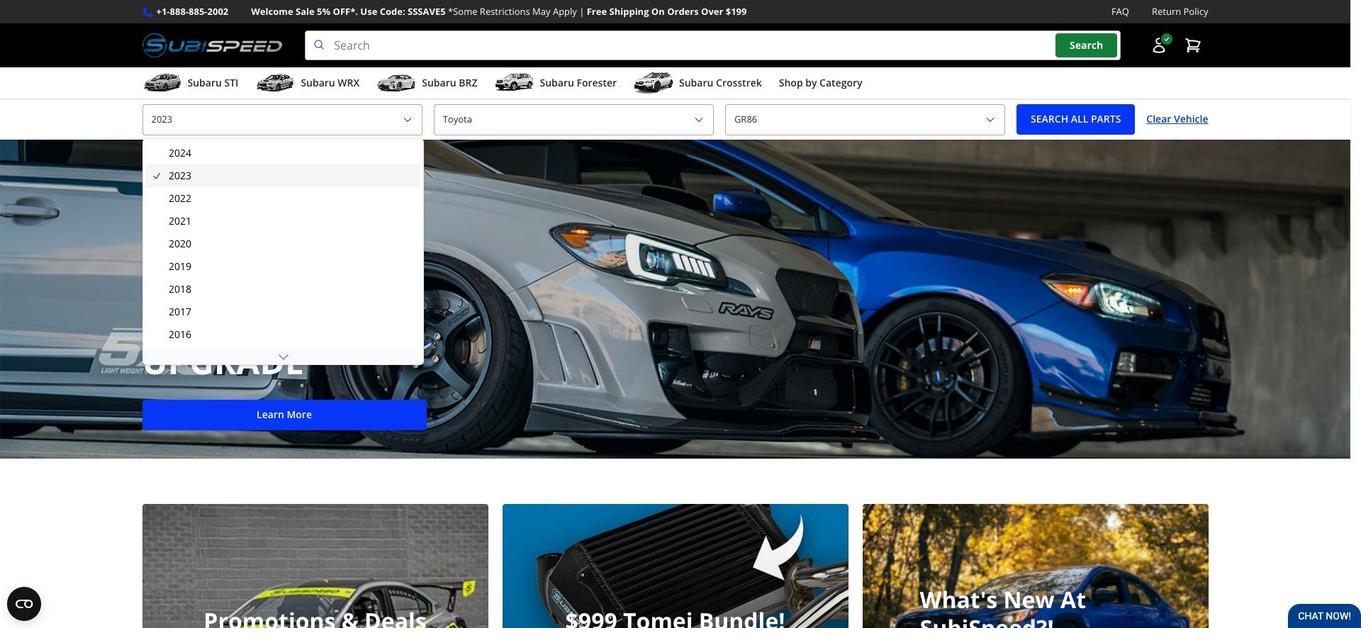 Task type: locate. For each thing, give the bounding box(es) containing it.
2 option from the top
[[146, 346, 421, 369]]

search input field
[[305, 31, 1121, 60]]

list box
[[143, 138, 424, 628]]

1 vertical spatial option
[[146, 346, 421, 369]]

1 option from the top
[[146, 165, 421, 187]]

0 vertical spatial option
[[146, 165, 421, 187]]

group
[[146, 142, 421, 628]]

open widget image
[[7, 587, 41, 621]]

option
[[146, 165, 421, 187], [146, 346, 421, 369]]



Task type: vqa. For each thing, say whether or not it's contained in the screenshot.
second option from the top
yes



